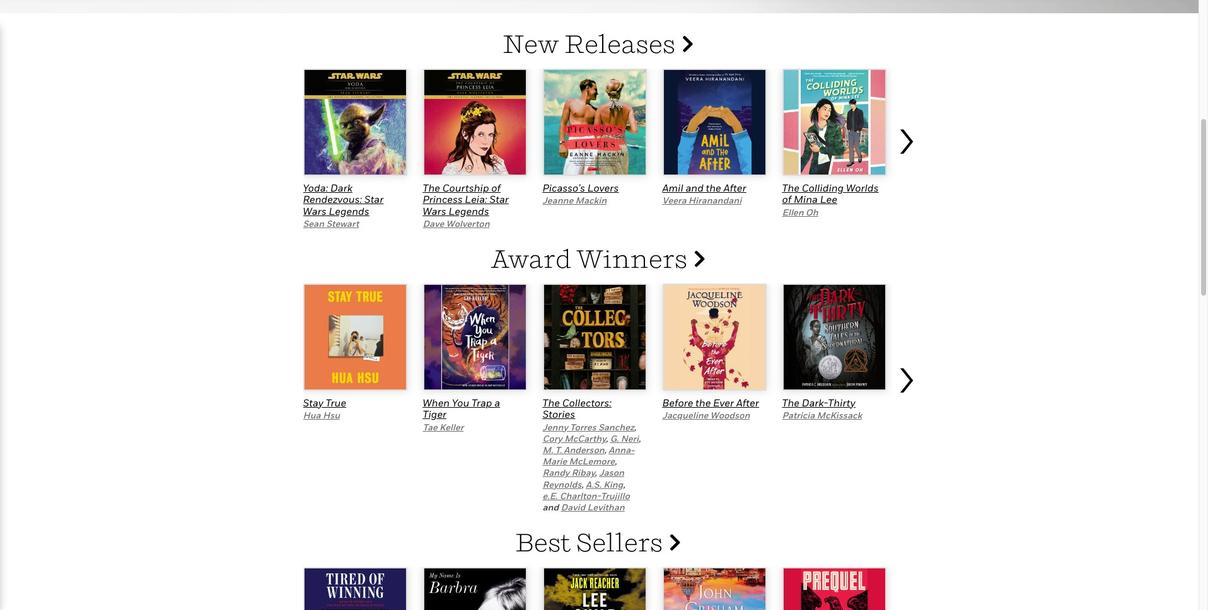 Task type: locate. For each thing, give the bounding box(es) containing it.
jenny torres sanchez link
[[543, 422, 635, 433]]

yoda: dark rendezvous: star wars legends image
[[303, 69, 407, 176]]

1 horizontal spatial of
[[783, 193, 792, 206]]

the up patricia
[[783, 397, 800, 409]]

, right g.
[[639, 433, 641, 444]]

yoda: dark rendezvous: star wars legends link
[[303, 182, 384, 217]]

0 vertical spatial › link
[[896, 99, 921, 230]]

oh
[[806, 207, 819, 217]]

of right leia:
[[492, 182, 501, 194]]

›
[[896, 104, 917, 165], [896, 344, 917, 404]]

1 horizontal spatial legends
[[449, 205, 489, 217]]

a.s.
[[586, 479, 602, 490]]

levithan
[[588, 502, 625, 513]]

wars inside yoda: dark rendezvous: star wars legends sean stewart
[[303, 205, 327, 217]]

when
[[423, 397, 450, 409]]

amil
[[663, 182, 684, 194]]

after up hiranandani
[[724, 182, 747, 194]]

1 vertical spatial and
[[543, 502, 559, 513]]

0 horizontal spatial star
[[364, 193, 384, 206]]

and up veera hiranandani link
[[686, 182, 704, 194]]

g.
[[610, 433, 619, 444]]

the collectors: stories
[[543, 397, 612, 421]]

award
[[491, 243, 571, 274]]

2 legends from the left
[[449, 205, 489, 217]]

stewart
[[326, 218, 359, 229]]

the for the colliding worlds of mina lee ellen oh
[[783, 182, 800, 194]]

jason
[[599, 468, 625, 478]]

a.s. king link
[[586, 479, 623, 490]]

jacqueline
[[663, 410, 709, 421]]

new
[[503, 28, 559, 59]]

marie
[[543, 456, 567, 467]]

the up hiranandani
[[706, 182, 722, 194]]

0 horizontal spatial legends
[[329, 205, 370, 217]]

the up ellen
[[783, 182, 800, 194]]

1 vertical spatial the
[[696, 397, 711, 409]]

after
[[724, 182, 747, 194], [737, 397, 759, 409]]

princess
[[423, 193, 463, 206]]

1 vertical spatial ›
[[896, 344, 917, 404]]

wars up sean
[[303, 205, 327, 217]]

0 vertical spatial and
[[686, 182, 704, 194]]

the colliding worlds of mina lee link
[[783, 182, 879, 206]]

charlton-
[[560, 491, 601, 501]]

award winners link
[[491, 243, 705, 274]]

m.
[[543, 445, 553, 456]]

rendezvous:
[[303, 193, 362, 206]]

after inside before the ever after jacqueline woodson
[[737, 397, 759, 409]]

the inside "the dark-thirty patricia mckissack"
[[783, 397, 800, 409]]

and
[[686, 182, 704, 194], [543, 502, 559, 513]]

wars up dave
[[423, 205, 446, 217]]

the inside the colliding worlds of mina lee ellen oh
[[783, 182, 800, 194]]

dark-
[[802, 397, 829, 409]]

after up woodson
[[737, 397, 759, 409]]

, randy ribay ,
[[543, 456, 617, 478]]

picasso's
[[543, 182, 585, 194]]

award winners
[[491, 243, 693, 274]]

tired of winning image
[[303, 568, 407, 611]]

,
[[635, 422, 637, 433], [606, 433, 608, 444], [639, 433, 641, 444], [605, 445, 607, 456], [615, 456, 617, 467], [595, 468, 597, 478], [582, 479, 584, 490], [623, 479, 626, 490]]

the courtship of princess leia: star wars legends link
[[423, 182, 509, 217]]

1 › from the top
[[896, 104, 917, 165]]

the for the courtship of princess leia: star wars legends dave wolverton
[[423, 182, 440, 194]]

tae
[[423, 422, 438, 433]]

of
[[492, 182, 501, 194], [783, 193, 792, 206]]

legends up the wolverton
[[449, 205, 489, 217]]

0 vertical spatial ›
[[896, 104, 917, 165]]

hua
[[303, 410, 321, 421]]

2 › from the top
[[896, 344, 917, 404]]

new releases link
[[503, 28, 693, 59]]

1 legends from the left
[[329, 205, 370, 217]]

1 vertical spatial after
[[737, 397, 759, 409]]

0 vertical spatial the
[[706, 182, 722, 194]]

star right the dark
[[364, 193, 384, 206]]

when you trap a tiger image
[[423, 284, 527, 391]]

the inside the collectors: stories
[[543, 397, 560, 409]]

jenny torres sanchez , cory mccarthy , g. neri , m. t. anderson ,
[[543, 422, 641, 456]]

winners
[[576, 243, 688, 274]]

› link for new releases
[[896, 99, 921, 230]]

dave
[[423, 218, 444, 229]]

1 wars from the left
[[303, 205, 327, 217]]

ellen oh link
[[783, 207, 819, 217]]

1 vertical spatial › link
[[896, 338, 921, 513]]

the inside amil and the after veera hiranandani
[[706, 182, 722, 194]]

the up jenny
[[543, 397, 560, 409]]

neri
[[621, 433, 639, 444]]

the
[[423, 182, 440, 194], [783, 182, 800, 194], [543, 397, 560, 409], [783, 397, 800, 409]]

2 › link from the top
[[896, 338, 921, 513]]

of up ellen
[[783, 193, 792, 206]]

1 horizontal spatial star
[[490, 193, 509, 206]]

t.
[[556, 445, 562, 456]]

tiger
[[423, 408, 447, 421]]

david levithan link
[[561, 502, 625, 513]]

the left courtship at top
[[423, 182, 440, 194]]

the inside the courtship of princess leia: star wars legends dave wolverton
[[423, 182, 440, 194]]

wars inside the courtship of princess leia: star wars legends dave wolverton
[[423, 205, 446, 217]]

0 vertical spatial after
[[724, 182, 747, 194]]

picasso's lovers jeanne mackin
[[543, 182, 619, 206]]

1 horizontal spatial wars
[[423, 205, 446, 217]]

star
[[364, 193, 384, 206], [490, 193, 509, 206]]

stay true image
[[303, 284, 407, 391]]

the up jacqueline woodson link
[[696, 397, 711, 409]]

ribay
[[572, 468, 595, 478]]

mclemore
[[569, 456, 615, 467]]

0 horizontal spatial of
[[492, 182, 501, 194]]

of inside the colliding worlds of mina lee ellen oh
[[783, 193, 792, 206]]

and down e.e.
[[543, 502, 559, 513]]

dark
[[331, 182, 353, 194]]

0 horizontal spatial wars
[[303, 205, 327, 217]]

1 star from the left
[[364, 193, 384, 206]]

the colliding worlds of mina lee image
[[783, 69, 887, 176]]

the
[[706, 182, 722, 194], [696, 397, 711, 409]]

jeanne
[[543, 195, 574, 206]]

and inside amil and the after veera hiranandani
[[686, 182, 704, 194]]

hiranandani
[[689, 195, 742, 206]]

the courtship of princess leia: star wars legends image
[[423, 69, 527, 176]]

mina
[[794, 193, 818, 206]]

anna- marie mclemore
[[543, 445, 635, 467]]

› for new releases
[[896, 104, 917, 165]]

star right leia:
[[490, 193, 509, 206]]

› link
[[896, 99, 921, 230], [896, 338, 921, 513]]

sean
[[303, 218, 324, 229]]

0 horizontal spatial and
[[543, 502, 559, 513]]

2 wars from the left
[[423, 205, 446, 217]]

the for the collectors: stories
[[543, 397, 560, 409]]

the for the dark-thirty patricia mckissack
[[783, 397, 800, 409]]

best sellers link
[[515, 527, 681, 558]]

dave wolverton link
[[423, 218, 490, 229]]

2 star from the left
[[490, 193, 509, 206]]

legends up the stewart
[[329, 205, 370, 217]]

veera hiranandani link
[[663, 195, 742, 206]]

, up jason
[[615, 456, 617, 467]]

, left a.s.
[[582, 479, 584, 490]]

a
[[495, 397, 500, 409]]

1 › link from the top
[[896, 99, 921, 230]]

after for new releases
[[724, 182, 747, 194]]

after inside amil and the after veera hiranandani
[[724, 182, 747, 194]]

releases
[[565, 28, 676, 59]]

1 horizontal spatial and
[[686, 182, 704, 194]]



Task type: vqa. For each thing, say whether or not it's contained in the screenshot.
When You Trap a Tiger Tae Keller
yes



Task type: describe. For each thing, give the bounding box(es) containing it.
cory mccarthy link
[[543, 433, 606, 444]]

anna-
[[609, 445, 635, 456]]

after for award winners
[[737, 397, 759, 409]]

collectors:
[[562, 397, 612, 409]]

new releases
[[503, 28, 681, 59]]

lee
[[821, 193, 838, 206]]

best sellers
[[515, 527, 668, 558]]

› link for award winners
[[896, 338, 921, 513]]

stay
[[303, 397, 324, 409]]

stay true link
[[303, 397, 346, 409]]

jason reynolds
[[543, 468, 625, 490]]

anderson
[[564, 445, 605, 456]]

before the ever after image
[[663, 284, 767, 391]]

lovers
[[588, 182, 619, 194]]

of inside the courtship of princess leia: star wars legends dave wolverton
[[492, 182, 501, 194]]

yoda: dark rendezvous: star wars legends sean stewart
[[303, 182, 384, 229]]

the collectors: stories image
[[543, 284, 647, 391]]

amil and the after veera hiranandani
[[663, 182, 747, 206]]

yoda:
[[303, 182, 328, 194]]

jenny
[[543, 422, 568, 433]]

mckissack
[[817, 410, 862, 421]]

the dark-thirty image
[[783, 284, 887, 391]]

, up a.s.
[[595, 468, 597, 478]]

woodson
[[711, 410, 750, 421]]

, left anna-
[[605, 445, 607, 456]]

stay true hua hsu
[[303, 397, 346, 421]]

worlds
[[847, 182, 879, 194]]

› for award winners
[[896, 344, 917, 404]]

tae keller link
[[423, 422, 464, 433]]

and inside ', a.s. king , e.e. charlton-trujillo and david levithan'
[[543, 502, 559, 513]]

before
[[663, 397, 694, 409]]

legends inside the courtship of princess leia: star wars legends dave wolverton
[[449, 205, 489, 217]]

e.e.
[[543, 491, 558, 501]]

the courtship of princess leia: star wars legends dave wolverton
[[423, 182, 509, 229]]

sean stewart link
[[303, 218, 359, 229]]

before the ever after link
[[663, 397, 759, 409]]

when you trap a tiger tae keller
[[423, 397, 500, 433]]

star inside yoda: dark rendezvous: star wars legends sean stewart
[[364, 193, 384, 206]]

m. t. anderson link
[[543, 445, 605, 456]]

the colliding worlds of mina lee ellen oh
[[783, 182, 879, 217]]

courtship
[[443, 182, 489, 194]]

the secret image
[[543, 568, 647, 611]]

the dark-thirty link
[[783, 397, 856, 409]]

veera
[[663, 195, 687, 206]]

king
[[604, 479, 623, 490]]

cory
[[543, 433, 563, 444]]

picasso's lovers image
[[543, 69, 647, 176]]

true
[[326, 397, 346, 409]]

, a.s. king , e.e. charlton-trujillo and david levithan
[[543, 479, 630, 513]]

amil and the after image
[[663, 69, 767, 176]]

sanchez
[[599, 422, 635, 433]]

hua hsu link
[[303, 410, 340, 421]]

when you trap a tiger link
[[423, 397, 500, 421]]

the dark-thirty patricia mckissack
[[783, 397, 862, 421]]

mackin
[[576, 195, 607, 206]]

david
[[561, 502, 586, 513]]

trap
[[472, 397, 492, 409]]

, left g.
[[606, 433, 608, 444]]

amil and the after link
[[663, 182, 747, 194]]

g. neri link
[[610, 433, 639, 444]]

sellers
[[577, 527, 663, 558]]

jacqueline woodson link
[[663, 410, 750, 421]]

picasso's lovers link
[[543, 182, 619, 194]]

patricia
[[783, 410, 815, 421]]

hsu
[[323, 410, 340, 421]]

before the ever after jacqueline woodson
[[663, 397, 759, 421]]

stories
[[543, 408, 576, 421]]

legends inside yoda: dark rendezvous: star wars legends sean stewart
[[329, 205, 370, 217]]

trujillo
[[601, 491, 630, 501]]

jeanne mackin link
[[543, 195, 607, 206]]

reynolds
[[543, 479, 582, 490]]

e.e. charlton-trujillo link
[[543, 491, 630, 501]]

ever
[[713, 397, 734, 409]]

, up neri
[[635, 422, 637, 433]]

the inside before the ever after jacqueline woodson
[[696, 397, 711, 409]]

thirty
[[829, 397, 856, 409]]

prequel image
[[783, 568, 887, 611]]

my name is barbra image
[[423, 568, 527, 611]]

jason reynolds link
[[543, 468, 625, 490]]

randy ribay link
[[543, 468, 595, 478]]

keller
[[440, 422, 464, 433]]

mccarthy
[[565, 433, 606, 444]]

the exchange image
[[663, 568, 767, 611]]

star inside the courtship of princess leia: star wars legends dave wolverton
[[490, 193, 509, 206]]

, up trujillo
[[623, 479, 626, 490]]

anna- marie mclemore link
[[543, 445, 635, 467]]

leia:
[[465, 193, 487, 206]]

you
[[452, 397, 469, 409]]



